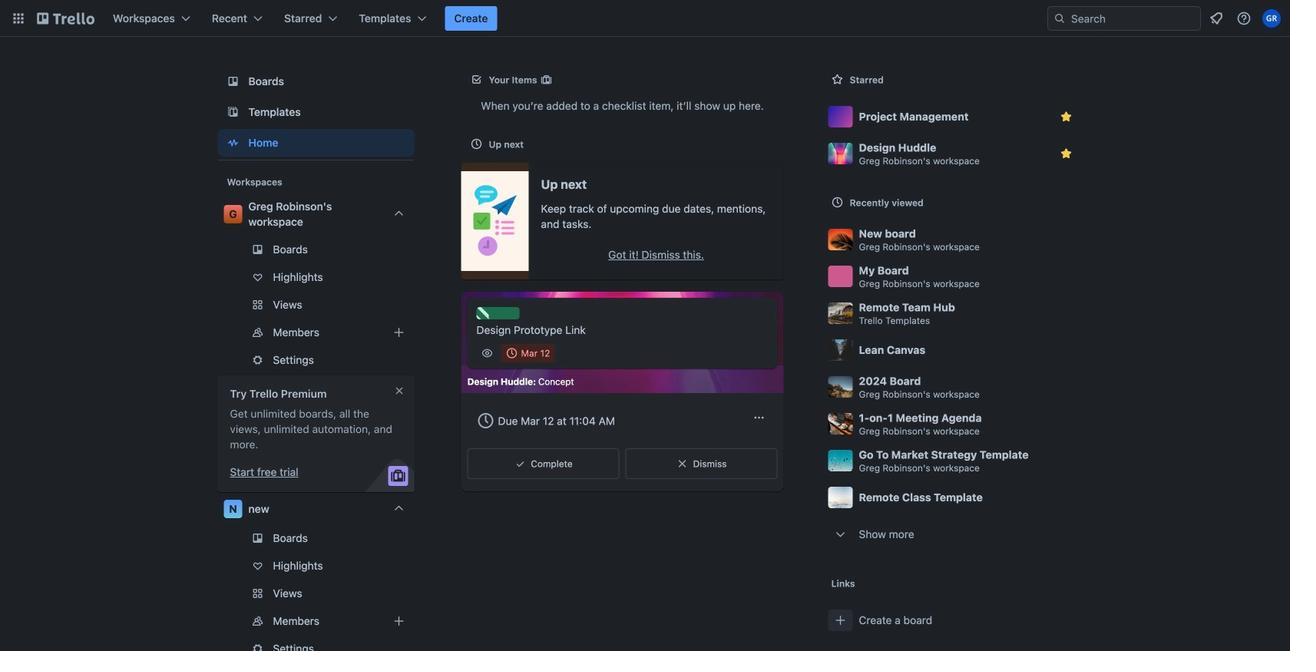 Task type: locate. For each thing, give the bounding box(es) containing it.
1 add image from the top
[[390, 323, 408, 342]]

primary element
[[0, 0, 1291, 37]]

1 vertical spatial add image
[[390, 612, 408, 631]]

click to unstar design huddle . it will be removed from your starred list. image
[[1059, 146, 1074, 161]]

Search field
[[1066, 8, 1201, 29]]

add image
[[390, 323, 408, 342], [390, 612, 408, 631]]

color: green, title: none image
[[477, 307, 520, 320]]

0 notifications image
[[1208, 9, 1226, 28]]

2 add image from the top
[[390, 612, 408, 631]]

0 vertical spatial add image
[[390, 323, 408, 342]]



Task type: describe. For each thing, give the bounding box(es) containing it.
template board image
[[224, 103, 242, 121]]

board image
[[224, 72, 242, 91]]

open information menu image
[[1237, 11, 1252, 26]]

click to unstar project management. it will be removed from your starred list. image
[[1059, 109, 1074, 124]]

search image
[[1054, 12, 1066, 25]]

home image
[[224, 134, 242, 152]]

back to home image
[[37, 6, 95, 31]]

greg robinson (gregrobinson96) image
[[1263, 9, 1282, 28]]



Task type: vqa. For each thing, say whether or not it's contained in the screenshot.
This member is an admin of this Workspace. image
no



